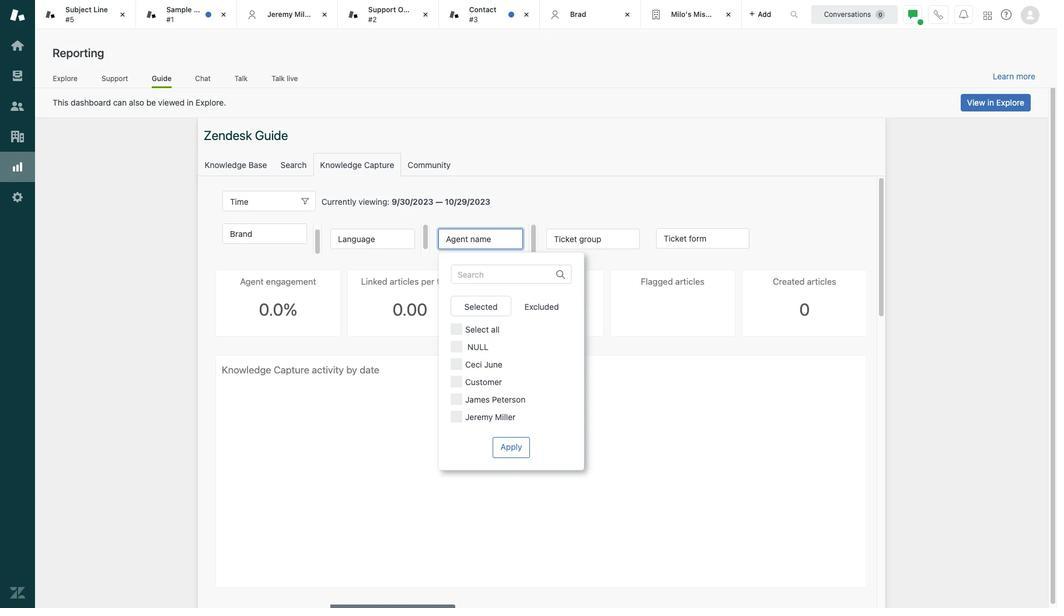 Task type: locate. For each thing, give the bounding box(es) containing it.
close image inside jeremy miller tab
[[319, 9, 330, 20]]

view in explore
[[967, 97, 1025, 107]]

1 vertical spatial explore
[[997, 97, 1025, 107]]

talk left live
[[272, 74, 285, 83]]

2 tab from the left
[[338, 0, 439, 29]]

get help image
[[1001, 9, 1012, 20]]

0 horizontal spatial in
[[187, 97, 193, 107]]

brad
[[570, 10, 586, 19]]

2 talk from the left
[[272, 74, 285, 83]]

1 horizontal spatial support
[[368, 5, 396, 14]]

1 talk from the left
[[235, 74, 248, 83]]

0 horizontal spatial explore
[[53, 74, 78, 83]]

customers image
[[10, 99, 25, 114]]

1 close image from the left
[[218, 9, 229, 20]]

0 vertical spatial explore
[[53, 74, 78, 83]]

close image inside #1 tab
[[218, 9, 229, 20]]

close image right "miller"
[[319, 9, 330, 20]]

subject line #5
[[65, 5, 108, 24]]

support up can
[[102, 74, 128, 83]]

zendesk products image
[[984, 11, 992, 20]]

explore.
[[196, 97, 226, 107]]

2 close image from the left
[[420, 9, 431, 20]]

button displays agent's chat status as online. image
[[908, 10, 918, 19]]

0 horizontal spatial close image
[[218, 9, 229, 20]]

in
[[187, 97, 193, 107], [988, 97, 994, 107]]

in right "view"
[[988, 97, 994, 107]]

zendesk image
[[10, 586, 25, 601]]

support inside 'link'
[[102, 74, 128, 83]]

in right viewed
[[187, 97, 193, 107]]

jeremy miller
[[267, 10, 314, 19]]

subject
[[65, 5, 92, 14]]

1 horizontal spatial talk
[[272, 74, 285, 83]]

talk for talk live
[[272, 74, 285, 83]]

2 close image from the left
[[319, 9, 330, 20]]

conversations
[[824, 10, 871, 18]]

jeremy
[[267, 10, 293, 19]]

talk right chat
[[235, 74, 248, 83]]

1 horizontal spatial close image
[[420, 9, 431, 20]]

close image
[[117, 9, 128, 20], [319, 9, 330, 20], [521, 9, 532, 20], [622, 9, 633, 20], [723, 9, 734, 20]]

tabs tab list
[[35, 0, 778, 29]]

close image inside brad tab
[[622, 9, 633, 20]]

viewed
[[158, 97, 185, 107]]

talk
[[235, 74, 248, 83], [272, 74, 285, 83]]

support outreach #2
[[368, 5, 430, 24]]

jeremy miller tab
[[237, 0, 338, 29]]

close image right contact #3
[[521, 9, 532, 20]]

be
[[146, 97, 156, 107]]

1 tab from the left
[[35, 0, 136, 29]]

close image
[[218, 9, 229, 20], [420, 9, 431, 20]]

close image left #3 at the left top
[[420, 9, 431, 20]]

explore up this
[[53, 74, 78, 83]]

brad tab
[[540, 0, 641, 29]]

close image right brad
[[622, 9, 633, 20]]

support up the '#2'
[[368, 5, 396, 14]]

4 close image from the left
[[622, 9, 633, 20]]

support for support
[[102, 74, 128, 83]]

reporting
[[53, 46, 104, 60]]

explore down the learn more link
[[997, 97, 1025, 107]]

support inside support outreach #2
[[368, 5, 396, 14]]

contact #3
[[469, 5, 497, 24]]

1 vertical spatial support
[[102, 74, 128, 83]]

also
[[129, 97, 144, 107]]

talk inside "link"
[[272, 74, 285, 83]]

tab containing subject line
[[35, 0, 136, 29]]

1 horizontal spatial explore
[[997, 97, 1025, 107]]

#1 tab
[[136, 0, 237, 29]]

in inside button
[[988, 97, 994, 107]]

this dashboard can also be viewed in explore.
[[53, 97, 226, 107]]

1 close image from the left
[[117, 9, 128, 20]]

support
[[368, 5, 396, 14], [102, 74, 128, 83]]

explore
[[53, 74, 78, 83], [997, 97, 1025, 107]]

1 horizontal spatial in
[[988, 97, 994, 107]]

tab
[[35, 0, 136, 29], [338, 0, 439, 29], [439, 0, 540, 29], [641, 0, 742, 29]]

this
[[53, 97, 68, 107]]

close image right line
[[117, 9, 128, 20]]

2 in from the left
[[988, 97, 994, 107]]

3 tab from the left
[[439, 0, 540, 29]]

outreach
[[398, 5, 430, 14]]

miller
[[295, 10, 314, 19]]

contact
[[469, 5, 497, 14]]

1 in from the left
[[187, 97, 193, 107]]

learn
[[993, 71, 1014, 81]]

0 vertical spatial support
[[368, 5, 396, 14]]

organizations image
[[10, 129, 25, 144]]

line
[[94, 5, 108, 14]]

close image left add popup button
[[723, 9, 734, 20]]

0 horizontal spatial talk
[[235, 74, 248, 83]]

4 tab from the left
[[641, 0, 742, 29]]

5 close image from the left
[[723, 9, 734, 20]]

0 horizontal spatial support
[[102, 74, 128, 83]]

support link
[[101, 74, 128, 86]]

learn more link
[[993, 71, 1036, 82]]

close image right #1
[[218, 9, 229, 20]]



Task type: vqa. For each thing, say whether or not it's contained in the screenshot.
outreach
yes



Task type: describe. For each thing, give the bounding box(es) containing it.
reporting image
[[10, 159, 25, 175]]

zendesk support image
[[10, 8, 25, 23]]

explore link
[[53, 74, 78, 86]]

close image for brad tab
[[622, 9, 633, 20]]

tab containing support outreach
[[338, 0, 439, 29]]

add button
[[742, 0, 778, 29]]

view
[[967, 97, 985, 107]]

talk link
[[234, 74, 248, 86]]

get started image
[[10, 38, 25, 53]]

can
[[113, 97, 127, 107]]

views image
[[10, 68, 25, 83]]

guide
[[152, 74, 172, 83]]

3 close image from the left
[[521, 9, 532, 20]]

talk live link
[[271, 74, 298, 86]]

dashboard
[[71, 97, 111, 107]]

close image for first tab from the right
[[723, 9, 734, 20]]

#3
[[469, 15, 478, 24]]

close image for tab containing subject line
[[117, 9, 128, 20]]

conversations button
[[812, 5, 898, 24]]

add
[[758, 10, 771, 18]]

#2
[[368, 15, 377, 24]]

admin image
[[10, 190, 25, 205]]

explore inside view in explore button
[[997, 97, 1025, 107]]

view in explore button
[[961, 94, 1031, 112]]

guide link
[[152, 74, 172, 88]]

main element
[[0, 0, 35, 608]]

more
[[1016, 71, 1036, 81]]

#1
[[166, 15, 174, 24]]

live
[[287, 74, 298, 83]]

tab containing contact
[[439, 0, 540, 29]]

talk for talk
[[235, 74, 248, 83]]

explore inside explore 'link'
[[53, 74, 78, 83]]

notifications image
[[959, 10, 969, 19]]

learn more
[[993, 71, 1036, 81]]

chat
[[195, 74, 211, 83]]

close image for jeremy miller tab at the top of the page
[[319, 9, 330, 20]]

chat link
[[195, 74, 211, 86]]

#5
[[65, 15, 74, 24]]

support for support outreach #2
[[368, 5, 396, 14]]

talk live
[[272, 74, 298, 83]]



